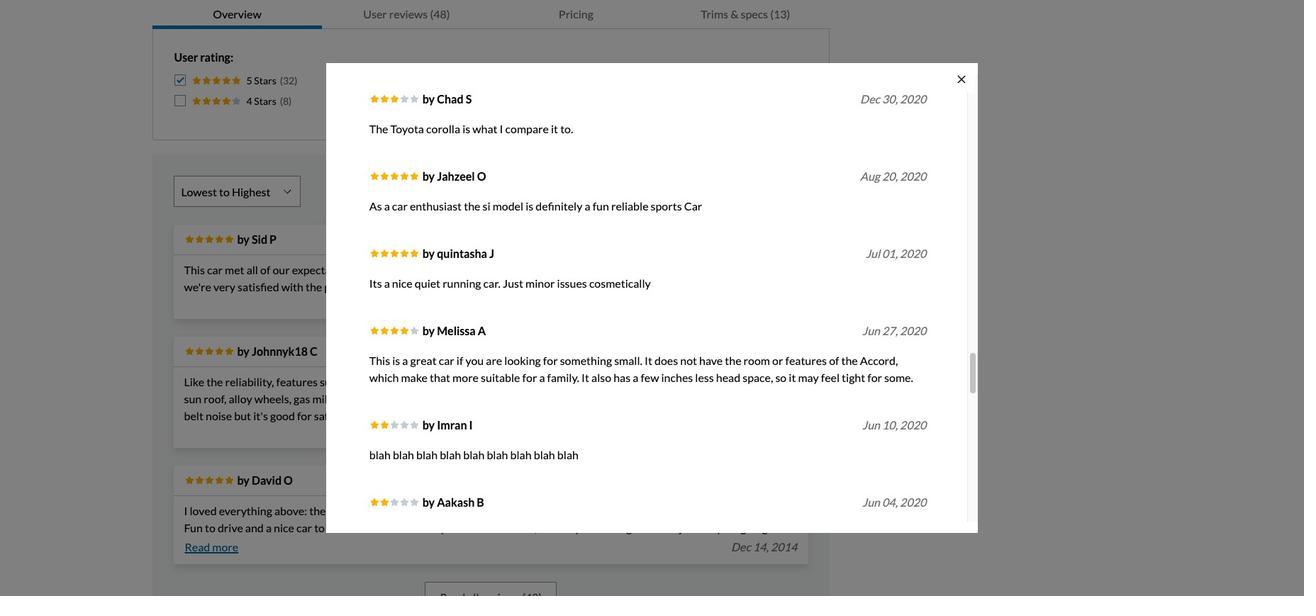 Task type: describe. For each thing, give the bounding box(es) containing it.
easy
[[459, 375, 481, 389]]

and down 'they'
[[551, 538, 570, 552]]

last
[[583, 521, 600, 535]]

by chad s
[[422, 92, 472, 106]]

i left had
[[216, 538, 219, 552]]

so
[[775, 371, 787, 384]]

overall,
[[184, 555, 223, 569]]

sid
[[252, 233, 267, 246]]

the up tight
[[841, 354, 858, 367]]

a up 1996 in the bottom of the page
[[266, 521, 272, 535]]

dislike
[[663, 392, 697, 406]]

for inside this car met all of our expectations for a second car.  it is comfortable and roomy.  we drove the car on a few long trips and we're very satisfied with the performance.  we liked the economy, looks, performance and reliability.
[[358, 263, 372, 277]]

1 color from the left
[[466, 392, 492, 406]]

reliability.
[[624, 280, 673, 294]]

j
[[489, 247, 494, 260]]

pretty
[[644, 504, 675, 518]]

feel
[[821, 371, 840, 384]]

fun
[[184, 521, 203, 535]]

si
[[483, 199, 490, 213]]

0 horizontal spatial honda
[[278, 538, 312, 552]]

it inside i loved everything above: the alloy wheels, leather seats, bluetooth, and gas consumption. it's pretty stylish and comfortable. fun to drive and a nice car to own. honda cars are expensive brand-new, but they last a long time and just keep on going and going. i had a 1996 honda accord, and currently have an 2003 acura mdx and 2010 honda odyssey. they are great cars. overall, it gets 5 stars!
[[225, 555, 232, 569]]

going.
[[184, 538, 214, 552]]

cosmetically
[[589, 277, 651, 290]]

model
[[493, 199, 523, 213]]

is left what
[[462, 122, 470, 136]]

or
[[772, 354, 783, 367]]

a right has
[[633, 371, 638, 384]]

car right as
[[392, 199, 408, 213]]

( for 32
[[280, 74, 283, 87]]

acura
[[491, 538, 521, 552]]

seat
[[765, 392, 786, 406]]

&
[[730, 7, 738, 21]]

as
[[345, 375, 356, 389]]

exterior
[[424, 392, 464, 406]]

this for this is a great car if you are looking for something small. it does not have the room or features of the accord, which make that more suitable for a family. it also has a few inches less head space, so it may feel tight for some.
[[369, 354, 390, 367]]

few inside this car met all of our expectations for a second car.  it is comfortable and roomy.  we drove the car on a few long trips and we're very satisfied with the performance.  we liked the economy, looks, performance and reliability.
[[688, 263, 707, 277]]

by for by jahzeel o
[[422, 170, 435, 183]]

maintenance,
[[355, 392, 422, 406]]

grey.
[[637, 392, 661, 406]]

long inside this car met all of our expectations for a second car.  it is comfortable and roomy.  we drove the car on a few long trips and we're very satisfied with the performance.  we liked the economy, looks, performance and reliability.
[[709, 263, 730, 277]]

by aakash b
[[422, 496, 484, 509]]

2020 for jun 27, 2020
[[900, 324, 926, 338]]

01,
[[882, 247, 898, 260]]

does
[[654, 354, 678, 367]]

0 vertical spatial nice
[[392, 277, 412, 290]]

on inside i loved everything above: the alloy wheels, leather seats, bluetooth, and gas consumption. it's pretty stylish and comfortable. fun to drive and a nice car to own. honda cars are expensive brand-new, but they last a long time and just keep on going and going. i had a 1996 honda accord, and currently have an 2003 acura mdx and 2010 honda odyssey. they are great cars. overall, it gets 5 stars!
[[726, 521, 738, 535]]

cars.
[[756, 538, 779, 552]]

by for by david o
[[237, 474, 250, 487]]

head
[[716, 371, 740, 384]]

david
[[252, 474, 282, 487]]

2 color from the left
[[585, 392, 611, 406]]

and inside like the reliability, features such as bluetooth, xm radio, easy accessibility, cruise control, digital speedometer, leather seats, sun roof, alloy wheels, gas mileage, maintenance, exterior color black, and interior color light grey.  dislike the annoying seat belt noise but it's good for safe measure.
[[525, 392, 543, 406]]

seats, inside i loved everything above: the alloy wheels, leather seats, bluetooth, and gas consumption. it's pretty stylish and comfortable. fun to drive and a nice car to own. honda cars are expensive brand-new, but they last a long time and just keep on going and going. i had a 1996 honda accord, and currently have an 2003 acura mdx and 2010 honda odyssey. they are great cars. overall, it gets 5 stars!
[[431, 504, 459, 518]]

10,
[[882, 418, 898, 432]]

a up make
[[402, 354, 408, 367]]

trims & specs (13) tab
[[660, 0, 830, 29]]

14,
[[753, 540, 769, 554]]

this is a great car if you are looking for something small. it does not have the room or features of the accord, which make that more suitable for a family. it also has a few inches less head space, so it may feel tight for some.
[[369, 354, 913, 384]]

9 blah from the left
[[557, 448, 579, 462]]

27,
[[882, 324, 898, 338]]

30,
[[882, 92, 898, 106]]

economy,
[[457, 280, 504, 294]]

7 blah from the left
[[510, 448, 532, 462]]

5 inside i loved everything above: the alloy wheels, leather seats, bluetooth, and gas consumption. it's pretty stylish and comfortable. fun to drive and a nice car to own. honda cars are expensive brand-new, but they last a long time and just keep on going and going. i had a 1996 honda accord, and currently have an 2003 acura mdx and 2010 honda odyssey. they are great cars. overall, it gets 5 stars!
[[258, 555, 264, 569]]

bluetooth,
[[358, 375, 409, 389]]

trims
[[700, 7, 728, 21]]

jun for jun 27, 2020
[[862, 324, 880, 338]]

and right trips
[[758, 263, 776, 277]]

running
[[443, 277, 481, 290]]

1 horizontal spatial car.
[[483, 277, 501, 290]]

alloy inside like the reliability, features such as bluetooth, xm radio, easy accessibility, cruise control, digital speedometer, leather seats, sun roof, alloy wheels, gas mileage, maintenance, exterior color black, and interior color light grey.  dislike the annoying seat belt noise but it's good for safe measure.
[[229, 392, 252, 406]]

time
[[634, 521, 656, 535]]

mdx
[[523, 538, 549, 552]]

i right imran
[[469, 418, 473, 432]]

small.
[[614, 354, 642, 367]]

they
[[558, 521, 580, 535]]

a right last
[[603, 521, 608, 535]]

accord, inside this is a great car if you are looking for something small. it does not have the room or features of the accord, which make that more suitable for a family. it also has a few inches less head space, so it may feel tight for some.
[[860, 354, 898, 367]]

make
[[401, 371, 428, 384]]

imran
[[437, 418, 467, 432]]

specs
[[740, 7, 768, 21]]

o for by david o
[[284, 474, 293, 487]]

but inside i loved everything above: the alloy wheels, leather seats, bluetooth, and gas consumption. it's pretty stylish and comfortable. fun to drive and a nice car to own. honda cars are expensive brand-new, but they last a long time and just keep on going and going. i had a 1996 honda accord, and currently have an 2003 acura mdx and 2010 honda odyssey. they are great cars. overall, it gets 5 stars!
[[539, 521, 556, 535]]

user for user rating:
[[174, 50, 198, 64]]

leather inside like the reliability, features such as bluetooth, xm radio, easy accessibility, cruise control, digital speedometer, leather seats, sun roof, alloy wheels, gas mileage, maintenance, exterior color black, and interior color light grey.  dislike the annoying seat belt noise but it's good for safe measure.
[[723, 375, 758, 389]]

by for by johnnyk18 c
[[237, 345, 250, 358]]

satisfied
[[238, 280, 279, 294]]

2 stars
[[463, 95, 493, 107]]

by for by melissa a
[[422, 324, 435, 338]]

the up reliability. at the top of the page
[[629, 263, 646, 277]]

jahzeel
[[437, 170, 475, 183]]

expensive
[[430, 521, 479, 535]]

32
[[283, 74, 294, 87]]

annoying
[[717, 392, 763, 406]]

had
[[221, 538, 240, 552]]

going
[[741, 521, 768, 535]]

a left fun
[[585, 199, 590, 213]]

2 horizontal spatial honda
[[600, 538, 634, 552]]

tab list containing overview
[[152, 0, 830, 29]]

brand-
[[481, 521, 514, 535]]

by for by aakash b
[[422, 496, 435, 509]]

just
[[679, 521, 698, 535]]

chad
[[437, 92, 463, 106]]

a left trips
[[680, 263, 686, 277]]

1 horizontal spatial it
[[581, 371, 589, 384]]

dec for dec 14, 2014
[[731, 540, 751, 554]]

more inside button
[[212, 540, 238, 554]]

for down looking in the left bottom of the page
[[522, 371, 537, 384]]

accord, inside i loved everything above: the alloy wheels, leather seats, bluetooth, and gas consumption. it's pretty stylish and comfortable. fun to drive and a nice car to own. honda cars are expensive brand-new, but they last a long time and just keep on going and going. i had a 1996 honda accord, and currently have an 2003 acura mdx and 2010 honda odyssey. they are great cars. overall, it gets 5 stars!
[[314, 538, 352, 552]]

car up very
[[207, 263, 223, 277]]

2020 for jul 01, 2020
[[900, 247, 926, 260]]

and left currently
[[354, 538, 372, 552]]

above:
[[274, 504, 307, 518]]

) for 5 stars ( 32 )
[[294, 74, 297, 87]]

like the reliability, features such as bluetooth, xm radio, easy accessibility, cruise control, digital speedometer, leather seats, sun roof, alloy wheels, gas mileage, maintenance, exterior color black, and interior color light grey.  dislike the annoying seat belt noise but it's good for safe measure.
[[184, 375, 789, 423]]

for up 'family.'
[[543, 354, 558, 367]]

jun 27, 2020
[[862, 324, 926, 338]]

2
[[463, 95, 469, 107]]

quiet
[[415, 277, 440, 290]]

trips
[[733, 263, 755, 277]]

room
[[744, 354, 770, 367]]

pricing tab
[[491, 0, 660, 29]]

an
[[448, 538, 461, 552]]

2 horizontal spatial are
[[709, 538, 725, 552]]

for inside like the reliability, features such as bluetooth, xm radio, easy accessibility, cruise control, digital speedometer, leather seats, sun roof, alloy wheels, gas mileage, maintenance, exterior color black, and interior color light grey.  dislike the annoying seat belt noise but it's good for safe measure.
[[297, 409, 312, 423]]

for right tight
[[867, 371, 882, 384]]

0 horizontal spatial are
[[411, 521, 427, 535]]

keep
[[700, 521, 724, 535]]

by david o
[[237, 474, 293, 487]]

2 horizontal spatial it
[[645, 354, 652, 367]]

tight
[[842, 371, 865, 384]]

features inside this is a great car if you are looking for something small. it does not have the room or features of the accord, which make that more suitable for a family. it also has a few inches less head space, so it may feel tight for some.
[[785, 354, 827, 367]]

the up head
[[725, 354, 741, 367]]

car inside this is a great car if you are looking for something small. it does not have the room or features of the accord, which make that more suitable for a family. it also has a few inches less head space, so it may feel tight for some.
[[439, 354, 454, 367]]

alloy inside i loved everything above: the alloy wheels, leather seats, bluetooth, and gas consumption. it's pretty stylish and comfortable. fun to drive and a nice car to own. honda cars are expensive brand-new, but they last a long time and just keep on going and going. i had a 1996 honda accord, and currently have an 2003 acura mdx and 2010 honda odyssey. they are great cars. overall, it gets 5 stars!
[[328, 504, 352, 518]]

roomy.
[[543, 263, 577, 277]]

such
[[320, 375, 343, 389]]

few inside this is a great car if you are looking for something small. it does not have the room or features of the accord, which make that more suitable for a family. it also has a few inches less head space, so it may feel tight for some.
[[641, 371, 659, 384]]

suitable
[[481, 371, 520, 384]]

its a nice quiet running car. just minor issues cosmetically
[[369, 277, 651, 290]]

and down pretty
[[659, 521, 677, 535]]

4 stars ( 8 )
[[246, 95, 292, 107]]

on inside this car met all of our expectations for a second car.  it is comfortable and roomy.  we drove the car on a few long trips and we're very satisfied with the performance.  we liked the economy, looks, performance and reliability.
[[666, 263, 678, 277]]

the down expectations
[[306, 280, 322, 294]]

1 blah from the left
[[369, 448, 391, 462]]

mileage,
[[312, 392, 353, 406]]

user for user reviews (48)
[[363, 7, 387, 21]]

5 blah from the left
[[463, 448, 485, 462]]

it's
[[253, 409, 268, 423]]

2020 for aug 20, 2020
[[900, 170, 926, 183]]

car inside i loved everything above: the alloy wheels, leather seats, bluetooth, and gas consumption. it's pretty stylish and comfortable. fun to drive and a nice car to own. honda cars are expensive brand-new, but they last a long time and just keep on going and going. i had a 1996 honda accord, and currently have an 2003 acura mdx and 2010 honda odyssey. they are great cars. overall, it gets 5 stars!
[[296, 521, 312, 535]]

i right what
[[500, 122, 503, 136]]

by imran i
[[422, 418, 473, 432]]

aakash
[[437, 496, 475, 509]]

c
[[310, 345, 318, 358]]

0 vertical spatial it
[[551, 122, 558, 136]]

jul
[[866, 247, 880, 260]]

the toyota corolla is what i compare it to.
[[369, 122, 573, 136]]

jul 01, 2020
[[866, 247, 926, 260]]

3 blah from the left
[[416, 448, 438, 462]]

minor
[[525, 277, 555, 290]]

but inside like the reliability, features such as bluetooth, xm radio, easy accessibility, cruise control, digital speedometer, leather seats, sun roof, alloy wheels, gas mileage, maintenance, exterior color black, and interior color light grey.  dislike the annoying seat belt noise but it's good for safe measure.
[[234, 409, 251, 423]]



Task type: locate. For each thing, give the bounding box(es) containing it.
long down it's
[[611, 521, 632, 535]]

1 vertical spatial leather
[[393, 504, 429, 518]]

0 horizontal spatial color
[[466, 392, 492, 406]]

8 blah from the left
[[534, 448, 555, 462]]

dialog
[[326, 63, 978, 547]]

have inside i loved everything above: the alloy wheels, leather seats, bluetooth, and gas consumption. it's pretty stylish and comfortable. fun to drive and a nice car to own. honda cars are expensive brand-new, but they last a long time and just keep on going and going. i had a 1996 honda accord, and currently have an 2003 acura mdx and 2010 honda odyssey. they are great cars. overall, it gets 5 stars!
[[423, 538, 446, 552]]

1 vertical spatial accord,
[[314, 538, 352, 552]]

drove
[[598, 263, 627, 277]]

a up its
[[375, 263, 380, 277]]

0 horizontal spatial car.
[[420, 263, 437, 277]]

0 vertical spatial jun
[[862, 324, 880, 338]]

1 vertical spatial o
[[284, 474, 293, 487]]

1 horizontal spatial )
[[294, 74, 297, 87]]

more down "if"
[[452, 371, 479, 384]]

it left the gets
[[225, 555, 232, 569]]

1 horizontal spatial we
[[579, 263, 596, 277]]

0 horizontal spatial user
[[174, 50, 198, 64]]

1 vertical spatial alloy
[[328, 504, 352, 518]]

0 vertical spatial it
[[439, 263, 447, 277]]

2 horizontal spatial it
[[789, 371, 796, 384]]

stars right 2
[[471, 95, 493, 107]]

0 horizontal spatial seats,
[[431, 504, 459, 518]]

by left jahzeel
[[422, 170, 435, 183]]

1 vertical spatial wheels,
[[354, 504, 391, 518]]

2010
[[572, 538, 598, 552]]

nice
[[392, 277, 412, 290], [274, 521, 294, 535]]

5 up '4'
[[246, 74, 252, 87]]

1 vertical spatial user
[[174, 50, 198, 64]]

dec
[[860, 92, 880, 106], [731, 540, 751, 554]]

second
[[382, 263, 418, 277]]

great up make
[[410, 354, 437, 367]]

but left it's
[[234, 409, 251, 423]]

to right fun
[[205, 521, 215, 535]]

5
[[246, 74, 252, 87], [258, 555, 264, 569]]

0 vertical spatial have
[[699, 354, 723, 367]]

stars up 4 stars ( 8 )
[[254, 74, 276, 87]]

by jahzeel o
[[422, 170, 486, 183]]

1 ( from the top
[[280, 74, 283, 87]]

1 horizontal spatial of
[[829, 354, 839, 367]]

2020
[[900, 92, 926, 106], [900, 170, 926, 183], [900, 247, 926, 260], [900, 324, 926, 338], [900, 418, 926, 432], [900, 496, 926, 509]]

with
[[281, 280, 303, 294]]

wheels, inside i loved everything above: the alloy wheels, leather seats, bluetooth, and gas consumption. it's pretty stylish and comfortable. fun to drive and a nice car to own. honda cars are expensive brand-new, but they last a long time and just keep on going and going. i had a 1996 honda accord, and currently have an 2003 acura mdx and 2010 honda odyssey. they are great cars. overall, it gets 5 stars!
[[354, 504, 391, 518]]

1 vertical spatial (
[[280, 95, 283, 107]]

you
[[465, 354, 484, 367]]

1 vertical spatial on
[[726, 521, 738, 535]]

0 vertical spatial but
[[234, 409, 251, 423]]

stars for 4 stars
[[254, 95, 276, 107]]

long inside i loved everything above: the alloy wheels, leather seats, bluetooth, and gas consumption. it's pretty stylish and comfortable. fun to drive and a nice car to own. honda cars are expensive brand-new, but they last a long time and just keep on going and going. i had a 1996 honda accord, and currently have an 2003 acura mdx and 2010 honda odyssey. they are great cars. overall, it gets 5 stars!
[[611, 521, 632, 535]]

0 vertical spatial leather
[[723, 375, 758, 389]]

of inside this car met all of our expectations for a second car.  it is comfortable and roomy.  we drove the car on a few long trips and we're very satisfied with the performance.  we liked the economy, looks, performance and reliability.
[[260, 263, 270, 277]]

1 vertical spatial )
[[289, 95, 292, 107]]

if
[[457, 354, 463, 367]]

gets
[[234, 555, 255, 569]]

2 ( from the top
[[280, 95, 283, 107]]

2 jun from the top
[[862, 418, 880, 432]]

car. up quiet
[[420, 263, 437, 277]]

car
[[684, 199, 702, 213]]

car. down the comfortable
[[483, 277, 501, 290]]

read more
[[185, 540, 238, 554]]

and up keep
[[711, 504, 730, 518]]

2020 right 20,
[[900, 170, 926, 183]]

0 vertical spatial few
[[688, 263, 707, 277]]

the inside i loved everything above: the alloy wheels, leather seats, bluetooth, and gas consumption. it's pretty stylish and comfortable. fun to drive and a nice car to own. honda cars are expensive brand-new, but they last a long time and just keep on going and going. i had a 1996 honda accord, and currently have an 2003 acura mdx and 2010 honda odyssey. they are great cars. overall, it gets 5 stars!
[[309, 504, 326, 518]]

stars for 5 stars
[[254, 74, 276, 87]]

but
[[234, 409, 251, 423], [539, 521, 556, 535]]

1 horizontal spatial color
[[585, 392, 611, 406]]

expectations
[[292, 263, 355, 277]]

1 horizontal spatial leather
[[723, 375, 758, 389]]

few up the grey.
[[641, 371, 659, 384]]

this inside this car met all of our expectations for a second car.  it is comfortable and roomy.  we drove the car on a few long trips and we're very satisfied with the performance.  we liked the economy, looks, performance and reliability.
[[184, 263, 205, 277]]

i loved everything above: the alloy wheels, leather seats, bluetooth, and gas consumption. it's pretty stylish and comfortable. fun to drive and a nice car to own. honda cars are expensive brand-new, but they last a long time and just keep on going and going. i had a 1996 honda accord, and currently have an 2003 acura mdx and 2010 honda odyssey. they are great cars. overall, it gets 5 stars!
[[184, 504, 795, 569]]

honda down last
[[600, 538, 634, 552]]

comment alt edit image
[[725, 0, 736, 9]]

1 horizontal spatial accord,
[[860, 354, 898, 367]]

are up suitable
[[486, 354, 502, 367]]

0 horizontal spatial alloy
[[229, 392, 252, 406]]

something
[[560, 354, 612, 367]]

0 vertical spatial (
[[280, 74, 283, 87]]

6 blah from the left
[[487, 448, 508, 462]]

wheels, inside like the reliability, features such as bluetooth, xm radio, easy accessibility, cruise control, digital speedometer, leather seats, sun roof, alloy wheels, gas mileage, maintenance, exterior color black, and interior color light grey.  dislike the annoying seat belt noise but it's good for safe measure.
[[254, 392, 291, 406]]

0 horizontal spatial )
[[289, 95, 292, 107]]

it inside this is a great car if you are looking for something small. it does not have the room or features of the accord, which make that more suitable for a family. it also has a few inches less head space, so it may feel tight for some.
[[789, 371, 796, 384]]

the right liked
[[438, 280, 455, 294]]

by up quiet
[[422, 247, 435, 260]]

definitely
[[536, 199, 582, 213]]

it inside this car met all of our expectations for a second car.  it is comfortable and roomy.  we drove the car on a few long trips and we're very satisfied with the performance.  we liked the economy, looks, performance and reliability.
[[439, 263, 447, 277]]

it
[[551, 122, 558, 136], [789, 371, 796, 384], [225, 555, 232, 569]]

leather up annoying
[[723, 375, 758, 389]]

6 2020 from the top
[[900, 496, 926, 509]]

4 2020 from the top
[[900, 324, 926, 338]]

leather up cars
[[393, 504, 429, 518]]

1 vertical spatial more
[[212, 540, 238, 554]]

2 vertical spatial it
[[581, 371, 589, 384]]

1 vertical spatial are
[[411, 521, 427, 535]]

0 horizontal spatial accord,
[[314, 538, 352, 552]]

by for by imran i
[[422, 418, 435, 432]]

have inside this is a great car if you are looking for something small. it does not have the room or features of the accord, which make that more suitable for a family. it also has a few inches less head space, so it may feel tight for some.
[[699, 354, 723, 367]]

and up new,
[[516, 504, 534, 518]]

tab list
[[152, 0, 830, 29]]

1 vertical spatial of
[[829, 354, 839, 367]]

toyota
[[390, 122, 424, 136]]

dialog containing by chad s
[[326, 63, 978, 547]]

aug 20, 2020
[[860, 170, 926, 183]]

the left si
[[464, 199, 480, 213]]

the
[[369, 122, 388, 136]]

we up issues
[[579, 263, 596, 277]]

honda
[[353, 521, 386, 535], [278, 538, 312, 552], [600, 538, 634, 552]]

of inside this is a great car if you are looking for something small. it does not have the room or features of the accord, which make that more suitable for a family. it also has a few inches less head space, so it may feel tight for some.
[[829, 354, 839, 367]]

1 horizontal spatial user
[[363, 7, 387, 21]]

1 horizontal spatial to
[[314, 521, 325, 535]]

to.
[[560, 122, 573, 136]]

leather
[[723, 375, 758, 389], [393, 504, 429, 518]]

by for by chad s
[[422, 92, 435, 106]]

0 vertical spatial are
[[486, 354, 502, 367]]

enthusiast
[[410, 199, 462, 213]]

0 vertical spatial more
[[452, 371, 479, 384]]

color down easy
[[466, 392, 492, 406]]

inches
[[661, 371, 693, 384]]

have up less in the right bottom of the page
[[699, 354, 723, 367]]

and up 1996 in the bottom of the page
[[245, 521, 264, 535]]

is inside this car met all of our expectations for a second car.  it is comfortable and roomy.  we drove the car on a few long trips and we're very satisfied with the performance.  we liked the economy, looks, performance and reliability.
[[449, 263, 457, 277]]

on right keep
[[726, 521, 738, 535]]

car. inside this car met all of our expectations for a second car.  it is comfortable and roomy.  we drove the car on a few long trips and we're very satisfied with the performance.  we liked the economy, looks, performance and reliability.
[[420, 263, 437, 277]]

features up may
[[785, 354, 827, 367]]

car down the 'above:'
[[296, 521, 312, 535]]

stars!
[[266, 555, 295, 569]]

4 blah from the left
[[440, 448, 461, 462]]

( down 32
[[280, 95, 283, 107]]

digital
[[620, 375, 651, 389]]

2020 right 01,
[[900, 247, 926, 260]]

by left chad
[[422, 92, 435, 106]]

are right cars
[[411, 521, 427, 535]]

2020 for jun 04, 2020
[[900, 496, 926, 509]]

1 horizontal spatial have
[[699, 354, 723, 367]]

user left rating:
[[174, 50, 198, 64]]

0 vertical spatial long
[[709, 263, 730, 277]]

less
[[695, 371, 714, 384]]

5 2020 from the top
[[900, 418, 926, 432]]

a right its
[[384, 277, 390, 290]]

more down drive
[[212, 540, 238, 554]]

0 vertical spatial of
[[260, 263, 270, 277]]

read
[[185, 540, 210, 554]]

user reviews (48) tab
[[322, 0, 491, 29]]

1 horizontal spatial great
[[727, 538, 754, 552]]

0 vertical spatial )
[[294, 74, 297, 87]]

user reviews (48)
[[363, 7, 450, 21]]

0 horizontal spatial of
[[260, 263, 270, 277]]

o right david
[[284, 474, 293, 487]]

(
[[280, 74, 283, 87], [280, 95, 283, 107]]

1 vertical spatial seats,
[[431, 504, 459, 518]]

it left also
[[581, 371, 589, 384]]

1 to from the left
[[205, 521, 215, 535]]

1 horizontal spatial few
[[688, 263, 707, 277]]

wheels, up cars
[[354, 504, 391, 518]]

close modal undefined image
[[956, 74, 967, 85]]

a left cruise
[[539, 371, 545, 384]]

1 vertical spatial but
[[539, 521, 556, 535]]

user left reviews
[[363, 7, 387, 21]]

0 horizontal spatial it
[[225, 555, 232, 569]]

honda left cars
[[353, 521, 386, 535]]

are inside this is a great car if you are looking for something small. it does not have the room or features of the accord, which make that more suitable for a family. it also has a few inches less head space, so it may feel tight for some.
[[486, 354, 502, 367]]

)
[[294, 74, 297, 87], [289, 95, 292, 107]]

drive
[[218, 521, 243, 535]]

its
[[369, 277, 382, 290]]

a right as
[[384, 199, 390, 213]]

and down drove
[[603, 280, 622, 294]]

and up the minor
[[522, 263, 541, 277]]

0 horizontal spatial on
[[666, 263, 678, 277]]

2 to from the left
[[314, 521, 325, 535]]

1 vertical spatial features
[[276, 375, 318, 389]]

user inside tab
[[363, 7, 387, 21]]

i left the loved
[[184, 504, 187, 518]]

( for 8
[[280, 95, 283, 107]]

1 horizontal spatial honda
[[353, 521, 386, 535]]

johnnyk18
[[252, 345, 308, 358]]

0 horizontal spatial to
[[205, 521, 215, 535]]

dec left 30,
[[860, 92, 880, 106]]

by
[[422, 92, 435, 106], [422, 170, 435, 183], [237, 233, 250, 246], [422, 247, 435, 260], [422, 324, 435, 338], [237, 345, 250, 358], [422, 418, 435, 432], [237, 474, 250, 487], [422, 496, 435, 509]]

0 vertical spatial user
[[363, 7, 387, 21]]

1 horizontal spatial are
[[486, 354, 502, 367]]

1 horizontal spatial it
[[551, 122, 558, 136]]

1 vertical spatial have
[[423, 538, 446, 552]]

2 vertical spatial jun
[[862, 496, 880, 509]]

it's
[[627, 504, 642, 518]]

0 vertical spatial wheels,
[[254, 392, 291, 406]]

0 horizontal spatial wheels,
[[254, 392, 291, 406]]

2 2020 from the top
[[900, 170, 926, 183]]

by left melissa
[[422, 324, 435, 338]]

1 vertical spatial nice
[[274, 521, 294, 535]]

and up '2014'
[[770, 521, 788, 535]]

1 horizontal spatial nice
[[392, 277, 412, 290]]

and right black, on the left of the page
[[525, 392, 543, 406]]

0 horizontal spatial it
[[439, 263, 447, 277]]

they
[[682, 538, 707, 552]]

new,
[[514, 521, 537, 535]]

0 vertical spatial we
[[579, 263, 596, 277]]

of right all
[[260, 263, 270, 277]]

honda up stars!
[[278, 538, 312, 552]]

1 horizontal spatial o
[[477, 170, 486, 183]]

consumption.
[[558, 504, 624, 518]]

we down the "second"
[[393, 280, 410, 294]]

1 vertical spatial we
[[393, 280, 410, 294]]

0 vertical spatial seats,
[[760, 375, 789, 389]]

accessibility,
[[483, 375, 545, 389]]

0 horizontal spatial have
[[423, 538, 446, 552]]

we're
[[184, 280, 211, 294]]

by left aakash
[[422, 496, 435, 509]]

it up quiet
[[439, 263, 447, 277]]

looks,
[[506, 280, 535, 294]]

reliable
[[611, 199, 648, 213]]

1 vertical spatial dec
[[731, 540, 751, 554]]

0 vertical spatial alloy
[[229, 392, 252, 406]]

is up which
[[392, 354, 400, 367]]

2020 for dec 30, 2020
[[900, 92, 926, 106]]

0 vertical spatial accord,
[[860, 354, 898, 367]]

1 horizontal spatial alloy
[[328, 504, 352, 518]]

cruise
[[547, 375, 577, 389]]

odyssey.
[[636, 538, 680, 552]]

color down control,
[[585, 392, 611, 406]]

p
[[270, 233, 277, 246]]

for up its
[[358, 263, 372, 277]]

safe
[[314, 409, 334, 423]]

2020 right 27,
[[900, 324, 926, 338]]

like
[[184, 375, 204, 389]]

2 vertical spatial are
[[709, 538, 725, 552]]

features inside like the reliability, features such as bluetooth, xm radio, easy accessibility, cruise control, digital speedometer, leather seats, sun roof, alloy wheels, gas mileage, maintenance, exterior color black, and interior color light grey.  dislike the annoying seat belt noise but it's good for safe measure.
[[276, 375, 318, 389]]

1 vertical spatial jun
[[862, 418, 880, 432]]

sun
[[184, 392, 202, 406]]

(13)
[[770, 7, 790, 21]]

this for this car met all of our expectations for a second car.  it is comfortable and roomy.  we drove the car on a few long trips and we're very satisfied with the performance.  we liked the economy, looks, performance and reliability.
[[184, 263, 205, 277]]

1 horizontal spatial features
[[785, 354, 827, 367]]

the down less in the right bottom of the page
[[699, 392, 715, 406]]

but down gas
[[539, 521, 556, 535]]

by left imran
[[422, 418, 435, 432]]

0 vertical spatial on
[[666, 263, 678, 277]]

by for by quintasha j
[[422, 247, 435, 260]]

1 jun from the top
[[862, 324, 880, 338]]

family.
[[547, 371, 579, 384]]

looking
[[504, 354, 541, 367]]

0 horizontal spatial we
[[393, 280, 410, 294]]

1 vertical spatial it
[[789, 371, 796, 384]]

this inside this is a great car if you are looking for something small. it does not have the room or features of the accord, which make that more suitable for a family. it also has a few inches less head space, so it may feel tight for some.
[[369, 354, 390, 367]]

liked
[[412, 280, 436, 294]]

dec 30, 2020
[[860, 92, 926, 106]]

1 horizontal spatial wheels,
[[354, 504, 391, 518]]

3 jun from the top
[[862, 496, 880, 509]]

o for by jahzeel o
[[477, 170, 486, 183]]

2 vertical spatial it
[[225, 555, 232, 569]]

radio,
[[428, 375, 457, 389]]

seats, inside like the reliability, features such as bluetooth, xm radio, easy accessibility, cruise control, digital speedometer, leather seats, sun roof, alloy wheels, gas mileage, maintenance, exterior color black, and interior color light grey.  dislike the annoying seat belt noise but it's good for safe measure.
[[760, 375, 789, 389]]

dec for dec 30, 2020
[[860, 92, 880, 106]]

(48)
[[430, 7, 450, 21]]

what
[[472, 122, 497, 136]]

0 horizontal spatial long
[[611, 521, 632, 535]]

jun for jun 04, 2020
[[862, 496, 880, 509]]

by melissa a
[[422, 324, 486, 338]]

seats, up expensive
[[431, 504, 459, 518]]

1 horizontal spatial seats,
[[760, 375, 789, 389]]

for down 'gas' on the bottom
[[297, 409, 312, 423]]

by for by sid p
[[237, 233, 250, 246]]

dec left 14,
[[731, 540, 751, 554]]

the up roof,
[[206, 375, 223, 389]]

user
[[363, 7, 387, 21], [174, 50, 198, 64]]

long left trips
[[709, 263, 730, 277]]

4
[[246, 95, 252, 107]]

speedometer,
[[653, 375, 720, 389]]

on up reliability. at the top of the page
[[666, 263, 678, 277]]

belt
[[184, 409, 203, 423]]

1 horizontal spatial on
[[726, 521, 738, 535]]

great inside this is a great car if you are looking for something small. it does not have the room or features of the accord, which make that more suitable for a family. it also has a few inches less head space, so it may feel tight for some.
[[410, 354, 437, 367]]

it left to.
[[551, 122, 558, 136]]

0 horizontal spatial leather
[[393, 504, 429, 518]]

is right model
[[526, 199, 533, 213]]

2 blah from the left
[[393, 448, 414, 462]]

accord, up some.
[[860, 354, 898, 367]]

1 horizontal spatial more
[[452, 371, 479, 384]]

reviews
[[389, 7, 427, 21]]

3 2020 from the top
[[900, 247, 926, 260]]

car up reliability. at the top of the page
[[648, 263, 663, 277]]

5 right the gets
[[258, 555, 264, 569]]

2020 for jun 10, 2020
[[900, 418, 926, 432]]

1 vertical spatial long
[[611, 521, 632, 535]]

more inside this is a great car if you are looking for something small. it does not have the room or features of the accord, which make that more suitable for a family. it also has a few inches less head space, so it may feel tight for some.
[[452, 371, 479, 384]]

( up 8
[[280, 74, 283, 87]]

s
[[466, 92, 472, 106]]

leather inside i loved everything above: the alloy wheels, leather seats, bluetooth, and gas consumption. it's pretty stylish and comfortable. fun to drive and a nice car to own. honda cars are expensive brand-new, but they last a long time and just keep on going and going. i had a 1996 honda accord, and currently have an 2003 acura mdx and 2010 honda odyssey. they are great cars. overall, it gets 5 stars!
[[393, 504, 429, 518]]

jun left 27,
[[862, 324, 880, 338]]

is inside this is a great car if you are looking for something small. it does not have the room or features of the accord, which make that more suitable for a family. it also has a few inches less head space, so it may feel tight for some.
[[392, 354, 400, 367]]

0 horizontal spatial more
[[212, 540, 238, 554]]

0 vertical spatial features
[[785, 354, 827, 367]]

) for 4 stars ( 8 )
[[289, 95, 292, 107]]

is up running
[[449, 263, 457, 277]]

loved
[[190, 504, 217, 518]]

0 horizontal spatial but
[[234, 409, 251, 423]]

are down keep
[[709, 538, 725, 552]]

nice inside i loved everything above: the alloy wheels, leather seats, bluetooth, and gas consumption. it's pretty stylish and comfortable. fun to drive and a nice car to own. honda cars are expensive brand-new, but they last a long time and just keep on going and going. i had a 1996 honda accord, and currently have an 2003 acura mdx and 2010 honda odyssey. they are great cars. overall, it gets 5 stars!
[[274, 521, 294, 535]]

1 horizontal spatial dec
[[860, 92, 880, 106]]

0 horizontal spatial few
[[641, 371, 659, 384]]

user rating:
[[174, 50, 233, 64]]

it left does
[[645, 354, 652, 367]]

performance.
[[324, 280, 391, 294]]

0 horizontal spatial 5
[[246, 74, 252, 87]]

control,
[[579, 375, 618, 389]]

0 vertical spatial this
[[184, 263, 205, 277]]

great inside i loved everything above: the alloy wheels, leather seats, bluetooth, and gas consumption. it's pretty stylish and comfortable. fun to drive and a nice car to own. honda cars are expensive brand-new, but they last a long time and just keep on going and going. i had a 1996 honda accord, and currently have an 2003 acura mdx and 2010 honda odyssey. they are great cars. overall, it gets 5 stars!
[[727, 538, 754, 552]]

compare
[[505, 122, 549, 136]]

0 horizontal spatial o
[[284, 474, 293, 487]]

1 vertical spatial great
[[727, 538, 754, 552]]

1 2020 from the top
[[900, 92, 926, 106]]

as a car enthusiast the si model is definitely a fun reliable sports car
[[369, 199, 702, 213]]

alloy up own.
[[328, 504, 352, 518]]

jun 10, 2020
[[862, 418, 926, 432]]

jun for jun 10, 2020
[[862, 418, 880, 432]]

overview tab
[[152, 0, 322, 29]]

currently
[[375, 538, 421, 552]]

a right had
[[242, 538, 248, 552]]

of up feel
[[829, 354, 839, 367]]

by left david
[[237, 474, 250, 487]]



Task type: vqa. For each thing, say whether or not it's contained in the screenshot.


